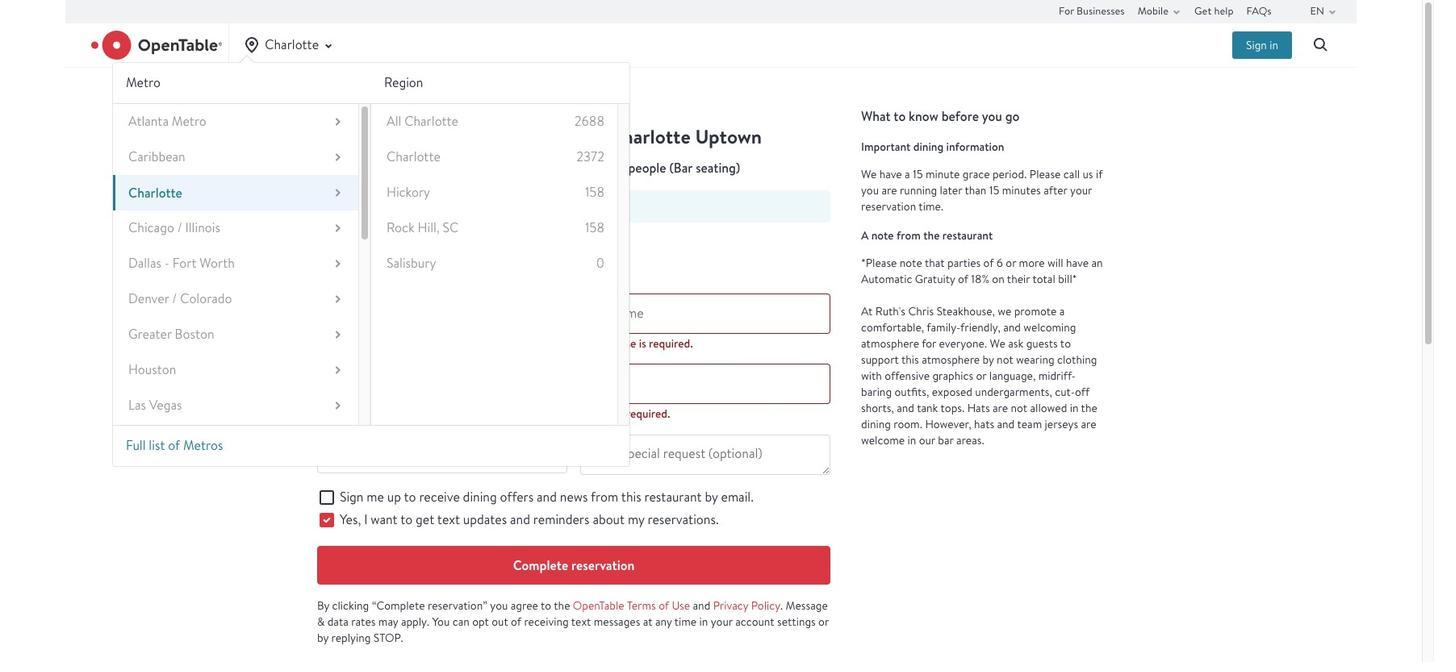 Task type: locate. For each thing, give the bounding box(es) containing it.
for right table
[[484, 199, 499, 214]]

las vegas
[[128, 397, 182, 414]]

automatic
[[861, 272, 912, 287]]

1 horizontal spatial ruth's
[[875, 304, 906, 319]]

1 vertical spatial sign
[[317, 269, 342, 287]]

we inside *please note that parties of 6 or more will have an automatic gratuity of 18% on their total bill* at ruth's chris steakhouse, we promote a comfortable, family-friendly, and welcoming atmosphere for everyone.  we ask guests to support this atmosphere by not wearing clothing with offensive graphics or language, midriff- baring outfits, exposed undergarments, cut-off shorts, and tank tops. hats are not allowed in the dining room. however, hats and team jerseys are welcome in our bar areas.
[[990, 337, 1006, 351]]

we down important
[[861, 167, 877, 182]]

want
[[371, 512, 398, 528]]

1 horizontal spatial we
[[990, 337, 1006, 351]]

of right out
[[511, 615, 521, 629]]

the down off
[[1081, 401, 1097, 416]]

privacy
[[713, 599, 749, 613]]

sign for sign in to collect points for this reservation
[[317, 269, 342, 287]]

to right "up"
[[404, 489, 416, 506]]

1 horizontal spatial from
[[897, 228, 921, 243]]

atlanta metro link
[[113, 104, 359, 139]]

required. right number
[[408, 407, 452, 422]]

2 vertical spatial dining
[[463, 489, 497, 506]]

me
[[367, 489, 384, 506]]

name right last at the left bottom of page
[[609, 337, 636, 351]]

text down opentable
[[571, 615, 591, 629]]

in down diner details
[[345, 269, 355, 287]]

for
[[1059, 4, 1074, 17]]

charlotte right all
[[405, 113, 459, 130]]

0 horizontal spatial dining
[[463, 489, 497, 506]]

charlotte up hickory
[[387, 148, 441, 165]]

metro right atlanta
[[172, 113, 207, 130]]

0 horizontal spatial chris
[[439, 123, 483, 150]]

we're
[[330, 199, 358, 214]]

everyone.
[[939, 337, 987, 351]]

clothing
[[1057, 353, 1097, 367]]

1 vertical spatial note
[[900, 256, 922, 270]]

offensive
[[885, 369, 930, 383]]

0 vertical spatial /
[[177, 219, 182, 236]]

sign up yes,
[[340, 489, 364, 506]]

1 vertical spatial restaurant
[[644, 489, 702, 506]]

that
[[925, 256, 945, 270]]

your for in
[[711, 615, 733, 629]]

0 vertical spatial metro
[[126, 74, 161, 91]]

1 158 from the top
[[585, 184, 605, 201]]

charlotte up chicago
[[128, 184, 182, 201]]

charlotte navigation
[[113, 23, 630, 466]]

0 horizontal spatial name
[[349, 337, 375, 351]]

text inside the '. message & data rates may apply. you can opt out of receiving text messages at any time in your account settings or by replying stop.'
[[571, 615, 591, 629]]

by up language,
[[983, 353, 994, 367]]

2 158 from the top
[[585, 219, 605, 236]]

from
[[897, 228, 921, 243], [591, 489, 618, 506]]

denver
[[128, 290, 169, 307]]

charlotte up people
[[609, 123, 691, 150]]

0 horizontal spatial note
[[871, 228, 894, 243]]

by left email.
[[705, 489, 718, 506]]

mon, jan 29
[[408, 159, 476, 177]]

0 vertical spatial text
[[437, 512, 460, 528]]

faqs
[[1247, 4, 1272, 17]]

from up about
[[591, 489, 618, 506]]

1 horizontal spatial reservation
[[571, 557, 635, 574]]

0 vertical spatial -
[[597, 123, 605, 150]]

reservation left 0
[[495, 269, 558, 287]]

required. down last name text field
[[649, 337, 693, 351]]

- inside the metros menu
[[165, 255, 170, 272]]

text right get
[[437, 512, 460, 528]]

this up offensive
[[902, 353, 919, 367]]

or down message
[[818, 615, 829, 629]]

ruth's inside *please note that parties of 6 or more will have an automatic gratuity of 18% on their total bill* at ruth's chris steakhouse, we promote a comfortable, family-friendly, and welcoming atmosphere for everyone.  we ask guests to support this atmosphere by not wearing clothing with offensive graphics or language, midriff- baring outfits, exposed undergarments, cut-off shorts, and tank tops. hats are not allowed in the dining room. however, hats and team jerseys are welcome in our bar areas.
[[875, 304, 906, 319]]

news
[[560, 489, 588, 506]]

metro
[[126, 74, 161, 91], [172, 113, 207, 130]]

have inside *please note that parties of 6 or more will have an automatic gratuity of 18% on their total bill* at ruth's chris steakhouse, we promote a comfortable, family-friendly, and welcoming atmosphere for everyone.  we ask guests to support this atmosphere by not wearing clothing with offensive graphics or language, midriff- baring outfits, exposed undergarments, cut-off shorts, and tank tops. hats are not allowed in the dining room. however, hats and team jerseys are welcome in our bar areas.
[[1066, 256, 1089, 270]]

0 horizontal spatial your
[[711, 615, 733, 629]]

not up language,
[[997, 353, 1013, 367]]

in down off
[[1070, 401, 1079, 416]]

houston
[[128, 361, 176, 378]]

the inside *please note that parties of 6 or more will have an automatic gratuity of 18% on their total bill* at ruth's chris steakhouse, we promote a comfortable, family-friendly, and welcoming atmosphere for everyone.  we ask guests to support this atmosphere by not wearing clothing with offensive graphics or language, midriff- baring outfits, exposed undergarments, cut-off shorts, and tank tops. hats are not allowed in the dining room. however, hats and team jerseys are welcome in our bar areas.
[[1081, 401, 1097, 416]]

for up 'sc'
[[447, 199, 461, 214]]

1 horizontal spatial note
[[900, 256, 922, 270]]

is right number
[[398, 407, 405, 422]]

chicago / illinois
[[128, 219, 220, 236]]

1 vertical spatial or
[[976, 369, 987, 383]]

your
[[1070, 183, 1092, 198], [711, 615, 733, 629]]

and up 'ask'
[[1003, 320, 1021, 335]]

0 vertical spatial note
[[871, 228, 894, 243]]

2 vertical spatial or
[[818, 615, 829, 629]]

by inside *please note that parties of 6 or more will have an automatic gratuity of 18% on their total bill* at ruth's chris steakhouse, we promote a comfortable, family-friendly, and welcoming atmosphere for everyone.  we ask guests to support this atmosphere by not wearing clothing with offensive graphics or language, midriff- baring outfits, exposed undergarments, cut-off shorts, and tank tops. hats are not allowed in the dining room. however, hats and team jerseys are welcome in our bar areas.
[[983, 353, 994, 367]]

opentable logo image
[[91, 31, 222, 60]]

158 up 0
[[585, 219, 605, 236]]

2 vertical spatial sign
[[340, 489, 364, 506]]

comfortable,
[[861, 320, 924, 335]]

last name is required. alert
[[587, 337, 693, 351]]

0 horizontal spatial a
[[905, 167, 910, 182]]

1 vertical spatial from
[[591, 489, 618, 506]]

chris
[[439, 123, 483, 150], [908, 304, 934, 319]]

0 horizontal spatial or
[[818, 615, 829, 629]]

by
[[317, 599, 329, 613]]

158 down 2372
[[585, 184, 605, 201]]

chicago
[[128, 219, 174, 236]]

have up bill*
[[1066, 256, 1089, 270]]

chicago / illinois link
[[113, 210, 359, 246]]

0 horizontal spatial from
[[591, 489, 618, 506]]

at
[[643, 615, 653, 629]]

by inside the '. message & data rates may apply. you can opt out of receiving text messages at any time in your account settings or by replying stop.'
[[317, 631, 329, 646]]

by down &
[[317, 631, 329, 646]]

Email email field
[[581, 365, 830, 404]]

1 horizontal spatial the
[[923, 228, 940, 243]]

are
[[882, 183, 897, 198], [993, 401, 1008, 416], [1081, 417, 1097, 432]]

call
[[1064, 167, 1080, 182]]

know
[[909, 107, 939, 125]]

our
[[919, 433, 935, 448]]

0 vertical spatial we
[[861, 167, 877, 182]]

0 vertical spatial chris
[[439, 123, 483, 150]]

15
[[913, 167, 923, 182], [989, 183, 1000, 198]]

1 horizontal spatial a
[[1060, 304, 1065, 319]]

los angeles
[[128, 432, 195, 449]]

to left collect
[[358, 269, 370, 287]]

vegas
[[149, 397, 182, 414]]

your inside the we have a 15 minute grace period. please call us if you are running later than 15 minutes after your reservation time.
[[1070, 183, 1092, 198]]

sign down faqs button
[[1246, 38, 1267, 52]]

1 horizontal spatial chris
[[908, 304, 934, 319]]

atmosphere down the comfortable,
[[861, 337, 919, 351]]

first name is required.
[[324, 337, 432, 351]]

1 horizontal spatial dining
[[861, 417, 891, 432]]

a inside *please note that parties of 6 or more will have an automatic gratuity of 18% on their total bill* at ruth's chris steakhouse, we promote a comfortable, family-friendly, and welcoming atmosphere for everyone.  we ask guests to support this atmosphere by not wearing clothing with offensive graphics or language, midriff- baring outfits, exposed undergarments, cut-off shorts, and tank tops. hats are not allowed in the dining room. however, hats and team jerseys are welcome in our bar areas.
[[1060, 304, 1065, 319]]

sign down the diner
[[317, 269, 342, 287]]

the up receiving
[[554, 599, 570, 613]]

0 vertical spatial your
[[1070, 183, 1092, 198]]

note left that
[[900, 256, 922, 270]]

of right "list"
[[168, 437, 180, 454]]

midriff-
[[1038, 369, 1076, 383]]

phone
[[324, 407, 355, 422]]

for down "family-"
[[922, 337, 936, 351]]

chris inside *please note that parties of 6 or more will have an automatic gratuity of 18% on their total bill* at ruth's chris steakhouse, we promote a comfortable, family-friendly, and welcoming atmosphere for everyone.  we ask guests to support this atmosphere by not wearing clothing with offensive graphics or language, midriff- baring outfits, exposed undergarments, cut-off shorts, and tank tops. hats are not allowed in the dining room. however, hats and team jerseys are welcome in our bar areas.
[[908, 304, 934, 319]]

ruth's up mon,
[[382, 123, 434, 150]]

note
[[871, 228, 894, 243], [900, 256, 922, 270]]

atmosphere up graphics
[[922, 353, 980, 367]]

may
[[378, 615, 398, 629]]

family-
[[927, 320, 961, 335]]

businesses
[[1077, 4, 1125, 17]]

ruth's inside ruth's chris steak house - charlotte uptown 'link'
[[382, 123, 434, 150]]

0 vertical spatial the
[[923, 228, 940, 243]]

0 vertical spatial sign
[[1246, 38, 1267, 52]]

ask
[[1008, 337, 1024, 351]]

information
[[946, 140, 1004, 154]]

1 vertical spatial we
[[990, 337, 1006, 351]]

0 horizontal spatial text
[[437, 512, 460, 528]]

support
[[861, 353, 899, 367]]

0 vertical spatial by
[[983, 353, 994, 367]]

0 horizontal spatial we
[[861, 167, 877, 182]]

up
[[387, 489, 401, 506]]

text
[[437, 512, 460, 528], [571, 615, 591, 629]]

los angeles link
[[113, 423, 359, 459]]

name for first
[[349, 337, 375, 351]]

1 horizontal spatial or
[[976, 369, 987, 383]]

1 vertical spatial ruth's
[[875, 304, 906, 319]]

1 vertical spatial the
[[1081, 401, 1097, 416]]

Add a special request (optional) text field
[[581, 436, 830, 474]]

and up reminders
[[537, 489, 557, 506]]

are inside the we have a 15 minute grace period. please call us if you are running later than 15 minutes after your reservation time.
[[882, 183, 897, 198]]

a up welcoming
[[1060, 304, 1065, 319]]

1 vertical spatial your
[[711, 615, 733, 629]]

2 horizontal spatial the
[[1081, 401, 1097, 416]]

from down time.
[[897, 228, 921, 243]]

charlotte inside the metros menu
[[128, 184, 182, 201]]

a up running
[[905, 167, 910, 182]]

0 vertical spatial a
[[905, 167, 910, 182]]

complete reservation button
[[317, 546, 831, 585]]

1 vertical spatial not
[[1011, 401, 1028, 416]]

not down undergarments,
[[1011, 401, 1028, 416]]

0 horizontal spatial have
[[879, 167, 902, 182]]

room.
[[894, 417, 923, 432]]

1 horizontal spatial are
[[993, 401, 1008, 416]]

to left get
[[400, 512, 413, 528]]

a inside the we have a 15 minute grace period. please call us if you are running later than 15 minutes after your reservation time.
[[905, 167, 910, 182]]

/ for colorado
[[172, 290, 177, 307]]

*please
[[861, 256, 897, 270]]

seating)
[[696, 159, 740, 177]]

number
[[357, 407, 395, 422]]

1 vertical spatial text
[[571, 615, 591, 629]]

reservation inside button
[[571, 557, 635, 574]]

in right time
[[699, 615, 708, 629]]

we're holding this table for you for
[[330, 199, 502, 214]]

you
[[982, 107, 1002, 125], [861, 183, 879, 198], [464, 199, 482, 214], [490, 599, 508, 613]]

running
[[900, 183, 937, 198]]

yes,
[[340, 512, 361, 528]]

0 horizontal spatial metro
[[126, 74, 161, 91]]

sign in to collect points for this reservation
[[317, 269, 558, 287]]

diner
[[317, 236, 348, 254]]

chris up the 29
[[439, 123, 483, 150]]

1 vertical spatial metro
[[172, 113, 207, 130]]

/ inside 'link'
[[177, 219, 182, 236]]

0 vertical spatial atmosphere
[[861, 337, 919, 351]]

15 right than
[[989, 183, 1000, 198]]

0 horizontal spatial ruth's
[[382, 123, 434, 150]]

are right the jerseys
[[1081, 417, 1097, 432]]

0 vertical spatial restaurant
[[942, 228, 993, 243]]

chris inside 'link'
[[439, 123, 483, 150]]

1 horizontal spatial text
[[571, 615, 591, 629]]

you up a
[[861, 183, 879, 198]]

1 vertical spatial have
[[1066, 256, 1089, 270]]

can
[[452, 615, 470, 629]]

2 vertical spatial the
[[554, 599, 570, 613]]

you down the 29
[[464, 199, 482, 214]]

/ left illinois
[[177, 219, 182, 236]]

chris up "family-"
[[908, 304, 934, 319]]

las vegas link
[[113, 388, 359, 423]]

we
[[861, 167, 877, 182], [990, 337, 1006, 351]]

or right graphics
[[976, 369, 987, 383]]

sign inside button
[[1246, 38, 1267, 52]]

charlotte regions menu
[[371, 104, 630, 425]]

dining inside *please note that parties of 6 or more will have an automatic gratuity of 18% on their total bill* at ruth's chris steakhouse, we promote a comfortable, family-friendly, and welcoming atmosphere for everyone.  we ask guests to support this atmosphere by not wearing clothing with offensive graphics or language, midriff- baring outfits, exposed undergarments, cut-off shorts, and tank tops. hats are not allowed in the dining room. however, hats and team jerseys are welcome in our bar areas.
[[861, 417, 891, 432]]

1 vertical spatial by
[[705, 489, 718, 506]]

email is required. alert
[[587, 407, 670, 422]]

your inside the '. message & data rates may apply. you can opt out of receiving text messages at any time in your account settings or by replying stop.'
[[711, 615, 733, 629]]

reservation up opentable
[[571, 557, 635, 574]]

2 horizontal spatial dining
[[913, 140, 944, 154]]

2 horizontal spatial are
[[1081, 417, 1097, 432]]

your down privacy
[[711, 615, 733, 629]]

0 vertical spatial not
[[997, 353, 1013, 367]]

restaurant up parties
[[942, 228, 993, 243]]

1 name from the left
[[349, 337, 375, 351]]

1 vertical spatial /
[[172, 290, 177, 307]]

get
[[416, 512, 434, 528]]

your for after
[[1070, 183, 1092, 198]]

phone number is required.
[[324, 407, 452, 422]]

a note from the restaurant
[[861, 228, 993, 243]]

0 vertical spatial are
[[882, 183, 897, 198]]

of inside the '. message & data rates may apply. you can opt out of receiving text messages at any time in your account settings or by replying stop.'
[[511, 615, 521, 629]]

ruth's up the comfortable,
[[875, 304, 906, 319]]

0 vertical spatial or
[[1006, 256, 1016, 270]]

sign in button
[[1232, 31, 1292, 59]]

for businesses button
[[1059, 0, 1125, 23]]

tops.
[[941, 401, 965, 416]]

your down us
[[1070, 183, 1092, 198]]

are down undergarments,
[[993, 401, 1008, 416]]

0 horizontal spatial -
[[165, 255, 170, 272]]

0 vertical spatial 15
[[913, 167, 923, 182]]

158 for hickory
[[585, 184, 605, 201]]

time.
[[919, 199, 944, 214]]

1 horizontal spatial by
[[705, 489, 718, 506]]

illinois
[[185, 219, 220, 236]]

jan
[[439, 159, 458, 177]]

en button
[[1310, 0, 1342, 23]]

to right what
[[894, 107, 906, 125]]

dining up minute
[[913, 140, 944, 154]]

-
[[597, 123, 605, 150], [165, 255, 170, 272]]

1 vertical spatial chris
[[908, 304, 934, 319]]

0 vertical spatial dining
[[913, 140, 944, 154]]

charlotte up the you're
[[265, 36, 319, 53]]

on
[[992, 272, 1005, 287]]

dining up updates
[[463, 489, 497, 506]]

note for that
[[900, 256, 922, 270]]

sign
[[1246, 38, 1267, 52], [317, 269, 342, 287], [340, 489, 364, 506]]

is right first
[[378, 337, 385, 351]]

2 vertical spatial are
[[1081, 417, 1097, 432]]

atmosphere
[[861, 337, 919, 351], [922, 353, 980, 367]]

1 horizontal spatial metro
[[172, 113, 207, 130]]

0 horizontal spatial reservation
[[495, 269, 558, 287]]

you up out
[[490, 599, 508, 613]]

we left 'ask'
[[990, 337, 1006, 351]]

is right last at the left bottom of page
[[639, 337, 646, 351]]

metro up atlanta
[[126, 74, 161, 91]]

note right a
[[871, 228, 894, 243]]

2 horizontal spatial reservation
[[861, 199, 916, 214]]

0 horizontal spatial by
[[317, 631, 329, 646]]

1 horizontal spatial -
[[597, 123, 605, 150]]

2
[[618, 159, 625, 177]]

yes, i want to get text updates and reminders about my reservations.
[[340, 512, 719, 528]]

ruth's chris steak house - charlotte uptown
[[382, 123, 762, 150]]

in down faqs button
[[1270, 38, 1278, 52]]

1 vertical spatial a
[[1060, 304, 1065, 319]]

2 vertical spatial reservation
[[571, 557, 635, 574]]

2 name from the left
[[609, 337, 636, 351]]

of left 6
[[983, 256, 994, 270]]

to up clothing at the right bottom
[[1060, 337, 1071, 351]]

2 vertical spatial by
[[317, 631, 329, 646]]

name right first
[[349, 337, 375, 351]]

or right 6
[[1006, 256, 1016, 270]]

1 horizontal spatial restaurant
[[942, 228, 993, 243]]

0 vertical spatial reservation
[[861, 199, 916, 214]]

1 vertical spatial reservation
[[495, 269, 558, 287]]

reservation
[[861, 199, 916, 214], [495, 269, 558, 287], [571, 557, 635, 574]]

1 vertical spatial dining
[[861, 417, 891, 432]]

2 horizontal spatial by
[[983, 353, 994, 367]]

required. down first name text field
[[388, 337, 432, 351]]

15 up running
[[913, 167, 923, 182]]

1 horizontal spatial 15
[[989, 183, 1000, 198]]

0 vertical spatial have
[[879, 167, 902, 182]]

- right house
[[597, 123, 605, 150]]

restaurant up reservations. at the bottom of page
[[644, 489, 702, 506]]

colorado
[[180, 290, 232, 307]]

of
[[983, 256, 994, 270], [958, 272, 969, 287], [168, 437, 180, 454], [659, 599, 669, 613], [511, 615, 521, 629]]

later
[[940, 183, 962, 198]]

0 horizontal spatial are
[[882, 183, 897, 198]]

note inside *please note that parties of 6 or more will have an automatic gratuity of 18% on their total bill* at ruth's chris steakhouse, we promote a comfortable, family-friendly, and welcoming atmosphere for everyone.  we ask guests to support this atmosphere by not wearing clothing with offensive graphics or language, midriff- baring outfits, exposed undergarments, cut-off shorts, and tank tops. hats are not allowed in the dining room. however, hats and team jerseys are welcome in our bar areas.
[[900, 256, 922, 270]]

after
[[1044, 183, 1068, 198]]

charlotte inside 'link'
[[609, 123, 691, 150]]

by
[[983, 353, 994, 367], [705, 489, 718, 506], [317, 631, 329, 646]]

0 horizontal spatial atmosphere
[[861, 337, 919, 351]]

have down important
[[879, 167, 902, 182]]

0 vertical spatial 158
[[585, 184, 605, 201]]

for
[[447, 199, 461, 214], [484, 199, 499, 214], [452, 269, 469, 287], [922, 337, 936, 351]]

1 horizontal spatial your
[[1070, 183, 1092, 198]]

dining down shorts,
[[861, 417, 891, 432]]

0 vertical spatial ruth's
[[382, 123, 434, 150]]

1 horizontal spatial have
[[1066, 256, 1089, 270]]

1 horizontal spatial name
[[609, 337, 636, 351]]

are left running
[[882, 183, 897, 198]]

- left fort
[[165, 255, 170, 272]]

/ right denver
[[172, 290, 177, 307]]

search icon image
[[1312, 36, 1331, 55]]

/ for illinois
[[177, 219, 182, 236]]



Task type: describe. For each thing, give the bounding box(es) containing it.
sign for sign me up to receive dining offers and news from this restaurant by email.
[[340, 489, 364, 506]]

we
[[998, 304, 1012, 319]]

158 for rock hill, sc
[[585, 219, 605, 236]]

you left go
[[982, 107, 1002, 125]]

about
[[593, 512, 625, 528]]

points
[[414, 269, 449, 287]]

reservation inside the we have a 15 minute grace period. please call us if you are running later than 15 minutes after your reservation time.
[[861, 199, 916, 214]]

agree
[[511, 599, 538, 613]]

of inside charlotte navigation
[[168, 437, 180, 454]]

cut-
[[1055, 385, 1075, 400]]

Last name text field
[[581, 295, 830, 333]]

gratuity
[[915, 272, 955, 287]]

2372
[[577, 148, 605, 165]]

policy
[[751, 599, 780, 613]]

have inside the we have a 15 minute grace period. please call us if you are running later than 15 minutes after your reservation time.
[[879, 167, 902, 182]]

graphics
[[933, 369, 973, 383]]

time
[[675, 615, 697, 629]]

2688
[[575, 113, 605, 130]]

greater boston link
[[113, 317, 359, 352]]

list
[[149, 437, 165, 454]]

message
[[786, 599, 828, 613]]

phone number is required. alert
[[324, 407, 452, 422]]

2 horizontal spatial or
[[1006, 256, 1016, 270]]

1 vertical spatial are
[[993, 401, 1008, 416]]

required. for first name is required.
[[388, 337, 432, 351]]

exposed
[[932, 385, 973, 400]]

name for last
[[609, 337, 636, 351]]

mon,
[[408, 159, 436, 177]]

areas.
[[956, 433, 985, 448]]

details
[[351, 236, 388, 254]]

team
[[1017, 417, 1042, 432]]

shorts,
[[861, 401, 894, 416]]

note for from
[[871, 228, 894, 243]]

get help button
[[1195, 0, 1234, 23]]

charlotte button
[[242, 23, 338, 67]]

and up room. at bottom right
[[897, 401, 914, 416]]

to inside *please note that parties of 6 or more will have an automatic gratuity of 18% on their total bill* at ruth's chris steakhouse, we promote a comfortable, family-friendly, and welcoming atmosphere for everyone.  we ask guests to support this atmosphere by not wearing clothing with offensive graphics or language, midriff- baring outfits, exposed undergarments, cut-off shorts, and tank tops. hats are not allowed in the dining room. however, hats and team jerseys are welcome in our bar areas.
[[1060, 337, 1071, 351]]

house
[[540, 123, 593, 150]]

sign for sign in
[[1246, 38, 1267, 52]]

get help
[[1195, 4, 1234, 17]]

0 horizontal spatial 15
[[913, 167, 923, 182]]

apply.
[[401, 615, 429, 629]]

"complete
[[372, 599, 425, 613]]

. message & data rates may apply. you can opt out of receiving text messages at any time in your account settings or by replying stop.
[[317, 599, 829, 646]]

las
[[128, 397, 146, 414]]

with
[[861, 369, 882, 383]]

.
[[780, 599, 783, 613]]

rock
[[387, 219, 415, 236]]

minutes
[[1002, 183, 1041, 198]]

0 vertical spatial from
[[897, 228, 921, 243]]

and right use
[[693, 599, 710, 613]]

required. for phone number is required.
[[408, 407, 452, 422]]

minute
[[926, 167, 960, 182]]

i
[[364, 512, 368, 528]]

terms
[[627, 599, 656, 613]]

data
[[327, 615, 349, 629]]

metros menu
[[113, 104, 371, 459]]

we inside the we have a 15 minute grace period. please call us if you are running later than 15 minutes after your reservation time.
[[861, 167, 877, 182]]

first name is required. alert
[[324, 337, 432, 351]]

required. for last name is required.
[[649, 337, 693, 351]]

and down offers in the bottom of the page
[[510, 512, 530, 528]]

complete
[[513, 557, 568, 574]]

their
[[1007, 272, 1030, 287]]

privacy policy link
[[713, 599, 780, 613]]

charlotte inside dropdown button
[[265, 36, 319, 53]]

messages
[[594, 615, 640, 629]]

guests
[[1026, 337, 1058, 351]]

you're almost done! element
[[317, 93, 831, 113]]

0 horizontal spatial the
[[554, 599, 570, 613]]

of up any
[[659, 599, 669, 613]]

receiving
[[524, 615, 569, 629]]

caribbean link
[[113, 139, 359, 175]]

to up receiving
[[541, 599, 551, 613]]

undergarments,
[[975, 385, 1052, 400]]

is right email
[[616, 407, 623, 422]]

wearing
[[1016, 353, 1055, 367]]

*please note that parties of 6 or more will have an automatic gratuity of 18% on their total bill* at ruth's chris steakhouse, we promote a comfortable, family-friendly, and welcoming atmosphere for everyone.  we ask guests to support this atmosphere by not wearing clothing with offensive graphics or language, midriff- baring outfits, exposed undergarments, cut-off shorts, and tank tops. hats are not allowed in the dining room. however, hats and team jerseys are welcome in our bar areas.
[[861, 256, 1103, 448]]

almost
[[360, 93, 402, 113]]

reservations.
[[648, 512, 719, 528]]

this inside *please note that parties of 6 or more will have an automatic gratuity of 18% on their total bill* at ruth's chris steakhouse, we promote a comfortable, family-friendly, and welcoming atmosphere for everyone.  we ask guests to support this atmosphere by not wearing clothing with offensive graphics or language, midriff- baring outfits, exposed undergarments, cut-off shorts, and tank tops. hats are not allowed in the dining room. however, hats and team jerseys are welcome in our bar areas.
[[902, 353, 919, 367]]

in inside button
[[1270, 38, 1278, 52]]

this right points
[[472, 269, 492, 287]]

is for phone
[[398, 407, 405, 422]]

1 vertical spatial 15
[[989, 183, 1000, 198]]

sign me up to receive dining offers and news from this restaurant by email.
[[340, 489, 754, 506]]

will
[[1048, 256, 1064, 270]]

diner details
[[317, 236, 388, 254]]

sc
[[443, 219, 459, 236]]

6
[[997, 256, 1003, 270]]

you inside the we have a 15 minute grace period. please call us if you are running later than 15 minutes after your reservation time.
[[861, 183, 879, 198]]

complete reservation
[[513, 557, 635, 574]]

hats
[[967, 401, 990, 416]]

required. right email
[[626, 407, 670, 422]]

in left our
[[908, 433, 916, 448]]

angeles
[[150, 432, 195, 449]]

- inside 'link'
[[597, 123, 605, 150]]

for right points
[[452, 269, 469, 287]]

is for last
[[639, 337, 646, 351]]

atlanta metro
[[128, 113, 207, 130]]

please
[[1030, 167, 1061, 182]]

reservation"
[[428, 599, 487, 613]]

table
[[420, 199, 444, 214]]

for inside *please note that parties of 6 or more will have an automatic gratuity of 18% on their total bill* at ruth's chris steakhouse, we promote a comfortable, family-friendly, and welcoming atmosphere for everyone.  we ask guests to support this atmosphere by not wearing clothing with offensive graphics or language, midriff- baring outfits, exposed undergarments, cut-off shorts, and tank tops. hats are not allowed in the dining room. however, hats and team jerseys are welcome in our bar areas.
[[922, 337, 936, 351]]

people
[[628, 159, 666, 177]]

important
[[861, 140, 911, 154]]

dallas
[[128, 255, 162, 272]]

important dining information
[[861, 140, 1004, 154]]

denver / colorado
[[128, 290, 232, 307]]

full list of metros link
[[126, 437, 223, 454]]

and right "hats"
[[997, 417, 1015, 432]]

full list of metros
[[126, 437, 223, 454]]

us
[[1083, 167, 1093, 182]]

this up rock
[[400, 199, 417, 214]]

what to know before you go
[[861, 107, 1020, 125]]

than
[[965, 183, 987, 198]]

is for first
[[378, 337, 385, 351]]

hats
[[974, 417, 994, 432]]

0 horizontal spatial restaurant
[[644, 489, 702, 506]]

off
[[1075, 385, 1090, 400]]

language,
[[989, 369, 1036, 383]]

metro inside the atlanta metro link
[[172, 113, 207, 130]]

friendly,
[[960, 320, 1001, 335]]

or inside the '. message & data rates may apply. you can opt out of receiving text messages at any time in your account settings or by replying stop.'
[[818, 615, 829, 629]]

what
[[861, 107, 891, 125]]

you're almost done!
[[317, 93, 441, 113]]

we have a 15 minute grace period. please call us if you are running later than 15 minutes after your reservation time.
[[861, 167, 1103, 214]]

you
[[432, 615, 450, 629]]

holding
[[361, 199, 397, 214]]

First name text field
[[318, 295, 567, 333]]

atlanta
[[128, 113, 169, 130]]

bill*
[[1058, 272, 1077, 287]]

of down parties
[[958, 272, 969, 287]]

steak
[[488, 123, 535, 150]]

1 horizontal spatial atmosphere
[[922, 353, 980, 367]]

in inside the '. message & data rates may apply. you can opt out of receiving text messages at any time in your account settings or by replying stop.'
[[699, 615, 708, 629]]

this up my
[[621, 489, 641, 506]]

first
[[324, 337, 346, 351]]



Task type: vqa. For each thing, say whether or not it's contained in the screenshot.
by
yes



